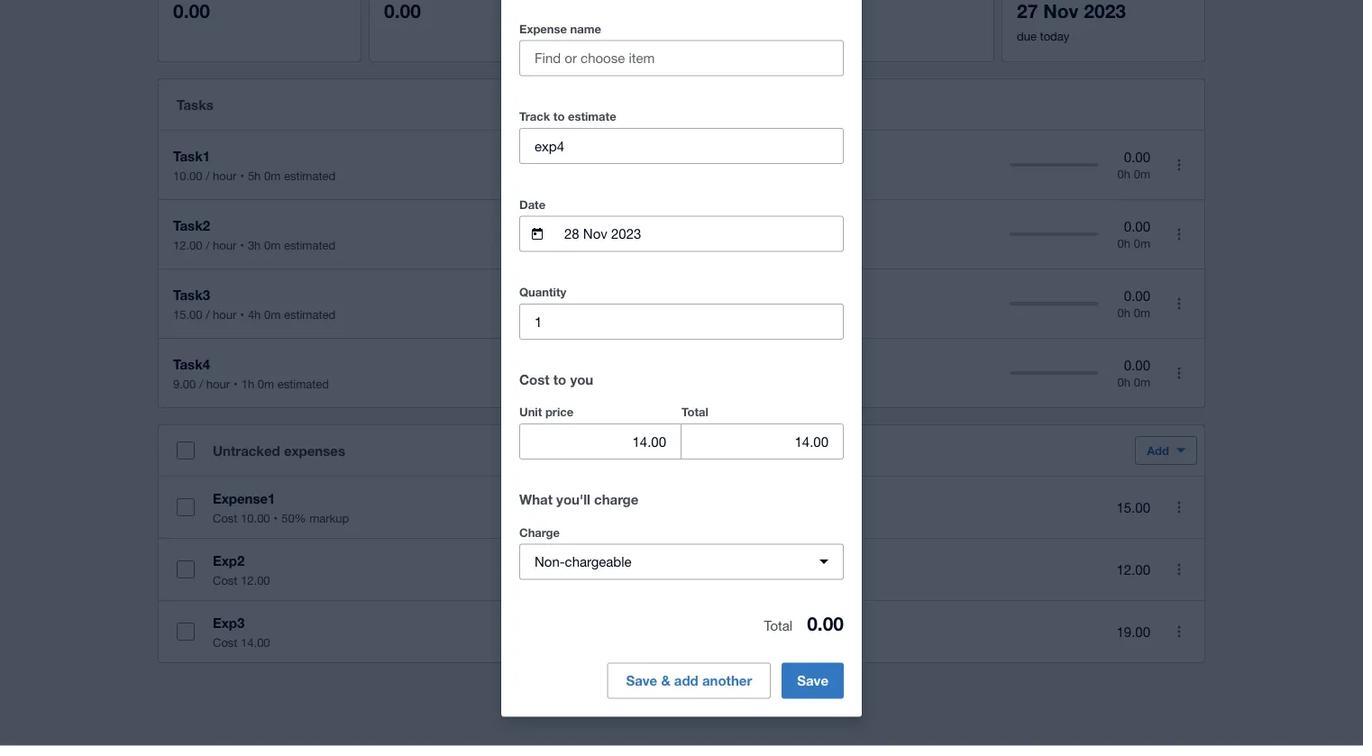 Task type: locate. For each thing, give the bounding box(es) containing it.
3 0h from the top
[[1118, 306, 1131, 320]]

add
[[1148, 444, 1170, 458]]

cost down exp3
[[213, 636, 238, 650]]

/ down task1
[[206, 169, 210, 183]]

tasks
[[177, 97, 214, 113]]

0.00 0h 0m for task1
[[1118, 149, 1151, 181]]

14.00
[[241, 636, 270, 650]]

0.00 0h 0m
[[1118, 149, 1151, 181], [1118, 219, 1151, 250], [1118, 288, 1151, 320], [1118, 358, 1151, 389]]

group inside the 0.00 dialog
[[520, 402, 844, 460]]

/ inside task4 9.00 / hour • 1h 0m estimated
[[199, 377, 203, 391]]

0h for task2
[[1118, 236, 1131, 250]]

• for task1
[[240, 169, 244, 183]]

1 horizontal spatial 10.00
[[241, 511, 270, 525]]

another
[[703, 674, 752, 690]]

/ right 9.00
[[199, 377, 203, 391]]

estimated
[[284, 169, 336, 183], [284, 238, 336, 252], [284, 308, 336, 322], [278, 377, 329, 391]]

10.00 inside task1 10.00 / hour • 5h 0m estimated
[[173, 169, 203, 183]]

untracked
[[213, 443, 280, 459]]

hour inside task4 9.00 / hour • 1h 0m estimated
[[206, 377, 230, 391]]

0 horizontal spatial save
[[626, 674, 658, 690]]

add
[[675, 674, 699, 690]]

• inside task4 9.00 / hour • 1h 0m estimated
[[234, 377, 238, 391]]

charge
[[520, 526, 560, 540]]

non-chargeable
[[535, 555, 632, 571]]

0.00 inside dialog
[[807, 613, 844, 635]]

0.00 for task4
[[1125, 358, 1151, 374]]

/ inside task1 10.00 / hour • 5h 0m estimated
[[206, 169, 210, 183]]

1 vertical spatial total
[[764, 618, 793, 634]]

total
[[682, 406, 709, 420], [764, 618, 793, 634]]

0 vertical spatial 15.00
[[173, 308, 203, 322]]

/ down task2
[[206, 238, 210, 252]]

you'll
[[557, 492, 591, 508]]

• left 5h
[[240, 169, 244, 183]]

Choose an estimated expense field
[[520, 129, 843, 164]]

to
[[554, 110, 565, 124], [554, 372, 567, 388]]

0h for task4
[[1118, 375, 1131, 389]]

• for task3
[[240, 308, 244, 322]]

1 to from the top
[[554, 110, 565, 124]]

cost
[[520, 372, 550, 388], [213, 511, 238, 525], [213, 574, 238, 588], [213, 636, 238, 650]]

/ inside task3 15.00 / hour • 4h 0m estimated
[[206, 308, 210, 322]]

0.00 for task2
[[1125, 219, 1151, 235]]

estimated inside task2 12.00 / hour • 3h 0m estimated
[[284, 238, 336, 252]]

0 vertical spatial to
[[554, 110, 565, 124]]

hour for task2
[[213, 238, 237, 252]]

quantity
[[520, 286, 567, 300]]

0 horizontal spatial 12.00
[[173, 238, 203, 252]]

charge
[[594, 492, 639, 508]]

to left you
[[554, 372, 567, 388]]

/ down task3
[[206, 308, 210, 322]]

5h
[[248, 169, 261, 183]]

1 horizontal spatial 12.00
[[241, 574, 270, 588]]

• left 3h
[[240, 238, 244, 252]]

cost inside exp2 cost 12.00
[[213, 574, 238, 588]]

hour inside task3 15.00 / hour • 4h 0m estimated
[[213, 308, 237, 322]]

track
[[520, 110, 550, 124]]

• left 1h
[[234, 377, 238, 391]]

1 vertical spatial to
[[554, 372, 567, 388]]

save for save
[[798, 674, 829, 690]]

markup
[[310, 511, 349, 525]]

10.00 down expense1
[[241, 511, 270, 525]]

estimated for task3
[[284, 308, 336, 322]]

0 horizontal spatial 15.00
[[173, 308, 203, 322]]

/ for task4
[[199, 377, 203, 391]]

12.00 up 19.00
[[1117, 562, 1151, 578]]

cost down expense1
[[213, 511, 238, 525]]

15.00 down add
[[1117, 500, 1151, 516]]

what you'll charge
[[520, 492, 639, 508]]

cost for exp2
[[213, 574, 238, 588]]

10.00 down task1
[[173, 169, 203, 183]]

hour left 4h
[[213, 308, 237, 322]]

exp3 cost 14.00
[[213, 615, 270, 650]]

15.00
[[173, 308, 203, 322], [1117, 500, 1151, 516]]

&
[[662, 674, 671, 690]]

date
[[520, 198, 546, 212]]

cost inside "exp3 cost 14.00"
[[213, 636, 238, 650]]

hour
[[213, 169, 237, 183], [213, 238, 237, 252], [213, 308, 237, 322], [206, 377, 230, 391]]

3 0.00 0h 0m from the top
[[1118, 288, 1151, 320]]

12.00 down task2
[[173, 238, 203, 252]]

Date field
[[563, 217, 843, 252]]

0 horizontal spatial 10.00
[[173, 169, 203, 183]]

• inside task1 10.00 / hour • 5h 0m estimated
[[240, 169, 244, 183]]

10.00 inside expense1 cost 10.00 • 50% markup
[[241, 511, 270, 525]]

15.00 down task3
[[173, 308, 203, 322]]

hour left 1h
[[206, 377, 230, 391]]

• inside task2 12.00 / hour • 3h 0m estimated
[[240, 238, 244, 252]]

0m
[[1134, 167, 1151, 181], [264, 169, 281, 183], [1134, 236, 1151, 250], [264, 238, 281, 252], [1134, 306, 1151, 320], [264, 308, 281, 322], [1134, 375, 1151, 389], [258, 377, 274, 391]]

hour for task1
[[213, 169, 237, 183]]

• left 4h
[[240, 308, 244, 322]]

total up total field
[[682, 406, 709, 420]]

1 horizontal spatial save
[[798, 674, 829, 690]]

1 save from the left
[[626, 674, 658, 690]]

hour left 5h
[[213, 169, 237, 183]]

you
[[570, 372, 594, 388]]

•
[[240, 169, 244, 183], [240, 238, 244, 252], [240, 308, 244, 322], [234, 377, 238, 391], [274, 511, 278, 525]]

cost down "exp2"
[[213, 574, 238, 588]]

task2 12.00 / hour • 3h 0m estimated
[[173, 217, 336, 252]]

0h for task3
[[1118, 306, 1131, 320]]

estimated right 5h
[[284, 169, 336, 183]]

save left &
[[626, 674, 658, 690]]

unit
[[520, 406, 542, 420]]

estimated right 1h
[[278, 377, 329, 391]]

/
[[206, 169, 210, 183], [206, 238, 210, 252], [206, 308, 210, 322], [199, 377, 203, 391]]

hour left 3h
[[213, 238, 237, 252]]

• inside task3 15.00 / hour • 4h 0m estimated
[[240, 308, 244, 322]]

2 save from the left
[[798, 674, 829, 690]]

/ inside task2 12.00 / hour • 3h 0m estimated
[[206, 238, 210, 252]]

hour inside task2 12.00 / hour • 3h 0m estimated
[[213, 238, 237, 252]]

price
[[546, 406, 574, 420]]

1 horizontal spatial 15.00
[[1117, 500, 1151, 516]]

hour inside task1 10.00 / hour • 5h 0m estimated
[[213, 169, 237, 183]]

1h
[[241, 377, 254, 391]]

expense1
[[213, 491, 276, 507]]

to right track
[[554, 110, 565, 124]]

save
[[626, 674, 658, 690], [798, 674, 829, 690]]

19.00
[[1117, 624, 1151, 640]]

1 0h from the top
[[1118, 167, 1131, 181]]

9.00
[[173, 377, 196, 391]]

12.00 inside exp2 cost 12.00
[[241, 574, 270, 588]]

estimated inside task3 15.00 / hour • 4h 0m estimated
[[284, 308, 336, 322]]

Find or choose item field
[[520, 41, 843, 76]]

Quantity field
[[520, 305, 843, 340]]

cost up unit
[[520, 372, 550, 388]]

1 0.00 0h 0m from the top
[[1118, 149, 1151, 181]]

save right another
[[798, 674, 829, 690]]

cost inside the 0.00 dialog
[[520, 372, 550, 388]]

group
[[520, 402, 844, 460]]

estimated for task4
[[278, 377, 329, 391]]

0 vertical spatial 10.00
[[173, 169, 203, 183]]

save button
[[782, 664, 844, 700]]

cost inside expense1 cost 10.00 • 50% markup
[[213, 511, 238, 525]]

estimated inside task1 10.00 / hour • 5h 0m estimated
[[284, 169, 336, 183]]

due today
[[1017, 29, 1070, 43]]

task1 10.00 / hour • 5h 0m estimated
[[173, 148, 336, 183]]

2 0h from the top
[[1118, 236, 1131, 250]]

total up save button
[[764, 618, 793, 634]]

group containing unit price
[[520, 402, 844, 460]]

10.00
[[173, 169, 203, 183], [241, 511, 270, 525]]

0 vertical spatial total
[[682, 406, 709, 420]]

50%
[[282, 511, 306, 525]]

cost for exp3
[[213, 636, 238, 650]]

0.00
[[1125, 149, 1151, 165], [1125, 219, 1151, 235], [1125, 288, 1151, 304], [1125, 358, 1151, 374], [807, 613, 844, 635]]

12.00
[[173, 238, 203, 252], [1117, 562, 1151, 578], [241, 574, 270, 588]]

• left 50%
[[274, 511, 278, 525]]

4 0h from the top
[[1118, 375, 1131, 389]]

• inside expense1 cost 10.00 • 50% markup
[[274, 511, 278, 525]]

estimated for task2
[[284, 238, 336, 252]]

save & add another
[[626, 674, 752, 690]]

2 0.00 0h 0m from the top
[[1118, 219, 1151, 250]]

unit price
[[520, 406, 574, 420]]

2 to from the top
[[554, 372, 567, 388]]

0h
[[1118, 167, 1131, 181], [1118, 236, 1131, 250], [1118, 306, 1131, 320], [1118, 375, 1131, 389]]

estimate
[[568, 110, 617, 124]]

estimated right 3h
[[284, 238, 336, 252]]

4 0.00 0h 0m from the top
[[1118, 358, 1151, 389]]

12.00 down "exp2"
[[241, 574, 270, 588]]

Unit price field
[[520, 425, 681, 460]]

hour for task4
[[206, 377, 230, 391]]

estimated right 4h
[[284, 308, 336, 322]]

1 vertical spatial 10.00
[[241, 511, 270, 525]]

task3
[[173, 287, 210, 303]]

estimated inside task4 9.00 / hour • 1h 0m estimated
[[278, 377, 329, 391]]



Task type: vqa. For each thing, say whether or not it's contained in the screenshot.
hour corresponding to Task3
yes



Task type: describe. For each thing, give the bounding box(es) containing it.
1 vertical spatial 15.00
[[1117, 500, 1151, 516]]

0.00 for task1
[[1125, 149, 1151, 165]]

today
[[1040, 29, 1070, 43]]

name
[[571, 22, 602, 36]]

save for save & add another
[[626, 674, 658, 690]]

expense
[[520, 22, 567, 36]]

15.00 inside task3 15.00 / hour • 4h 0m estimated
[[173, 308, 203, 322]]

task2
[[173, 217, 210, 234]]

expense name
[[520, 22, 602, 36]]

chargeable
[[565, 555, 632, 571]]

12.00 inside task2 12.00 / hour • 3h 0m estimated
[[173, 238, 203, 252]]

exp2
[[213, 553, 245, 569]]

0m inside task4 9.00 / hour • 1h 0m estimated
[[258, 377, 274, 391]]

0.00 0h 0m for task2
[[1118, 219, 1151, 250]]

expenses
[[284, 443, 345, 459]]

exp2 cost 12.00
[[213, 553, 270, 588]]

what
[[520, 492, 553, 508]]

exp3
[[213, 615, 245, 631]]

untracked expenses
[[213, 443, 345, 459]]

• for task2
[[240, 238, 244, 252]]

non-chargeable button
[[520, 545, 844, 581]]

0h for task1
[[1118, 167, 1131, 181]]

task4
[[173, 356, 210, 373]]

cost to you
[[520, 372, 594, 388]]

due
[[1017, 29, 1037, 43]]

track to estimate
[[520, 110, 617, 124]]

0.00 for task3
[[1125, 288, 1151, 304]]

2 horizontal spatial 12.00
[[1117, 562, 1151, 578]]

/ for task1
[[206, 169, 210, 183]]

0 horizontal spatial total
[[682, 406, 709, 420]]

0.00 0h 0m for task3
[[1118, 288, 1151, 320]]

estimated for task1
[[284, 169, 336, 183]]

0m inside task3 15.00 / hour • 4h 0m estimated
[[264, 308, 281, 322]]

/ for task2
[[206, 238, 210, 252]]

to for track
[[554, 110, 565, 124]]

• for task4
[[234, 377, 238, 391]]

0.00 0h 0m for task4
[[1118, 358, 1151, 389]]

0.00 dialog
[[502, 0, 862, 745]]

/ for task3
[[206, 308, 210, 322]]

task1
[[173, 148, 210, 164]]

task4 9.00 / hour • 1h 0m estimated
[[173, 356, 329, 391]]

loading progress bar
[[652, 619, 726, 745]]

3h
[[248, 238, 261, 252]]

add button
[[1136, 437, 1198, 465]]

Total field
[[682, 425, 843, 460]]

cost for expense1
[[213, 511, 238, 525]]

1 horizontal spatial total
[[764, 618, 793, 634]]

0m inside task2 12.00 / hour • 3h 0m estimated
[[264, 238, 281, 252]]

4h
[[248, 308, 261, 322]]

0m inside task1 10.00 / hour • 5h 0m estimated
[[264, 169, 281, 183]]

save & add another button
[[607, 619, 771, 745]]

non-
[[535, 555, 565, 571]]

expense1 cost 10.00 • 50% markup
[[213, 491, 349, 525]]

hour for task3
[[213, 308, 237, 322]]

to for cost
[[554, 372, 567, 388]]

task3 15.00 / hour • 4h 0m estimated
[[173, 287, 336, 322]]



